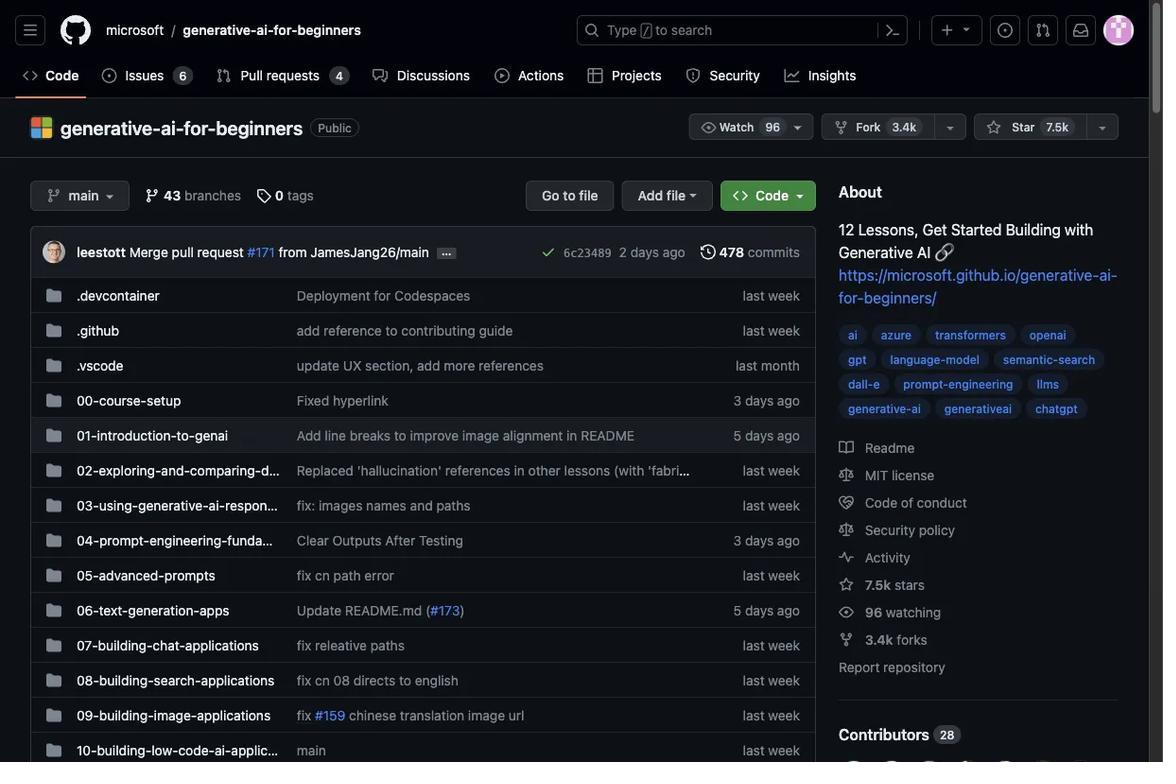 Task type: vqa. For each thing, say whether or not it's contained in the screenshot.


Task type: describe. For each thing, give the bounding box(es) containing it.
0 vertical spatial 3.4k
[[893, 120, 917, 133]]

3 / 3 checks ok image
[[541, 245, 556, 260]]

0 horizontal spatial in
[[514, 463, 525, 478]]

.github
[[77, 323, 119, 338]]

days for add line breaks to improve image alignment in readme
[[746, 428, 774, 443]]

codespaces
[[395, 288, 471, 303]]

beginners inside microsoft / generative-ai-for-beginners
[[298, 22, 361, 38]]

last for add reference to contributing guide
[[743, 323, 765, 338]]

security for security
[[710, 68, 761, 83]]

file inside "button"
[[667, 188, 686, 203]]

model
[[946, 353, 980, 366]]

merge pull request link
[[129, 244, 244, 260]]

building- for 10-
[[97, 743, 152, 758]]

readme
[[862, 440, 915, 456]]

generative- down issues at the top of the page
[[61, 116, 161, 139]]

and-
[[161, 463, 190, 478]]

more
[[444, 358, 475, 373]]

2
[[619, 244, 627, 260]]

#159 link
[[315, 708, 346, 723]]

code of conduct link
[[839, 495, 968, 510]]

week for fix cn path error
[[769, 568, 800, 583]]

0 vertical spatial llms
[[1037, 377, 1060, 391]]

1 vertical spatial 3.4k
[[866, 632, 894, 648]]

prompt- inside row
[[99, 533, 150, 548]]

git branch image
[[46, 188, 61, 203]]

to right directs
[[399, 673, 412, 688]]

building
[[1006, 221, 1061, 239]]

applications for search-
[[201, 673, 275, 688]]

directory image for 02-exploring-and-comparing-different-llms
[[46, 463, 61, 478]]

ago for fixed hyperlink
[[778, 393, 800, 408]]

with
[[1065, 221, 1094, 239]]

generative- inside microsoft / generative-ai-for-beginners
[[183, 22, 257, 38]]

readme
[[581, 428, 635, 443]]

to up section,
[[386, 323, 398, 338]]

list containing microsoft / generative-ai-for-beginners
[[98, 15, 566, 45]]

genai
[[195, 428, 228, 443]]

0 vertical spatial 7.5k
[[1047, 120, 1069, 133]]

10-
[[77, 743, 97, 758]]

5 for 06-text-generation-apps
[[734, 603, 742, 618]]

1 vertical spatial for-
[[184, 116, 216, 139]]

replaced 'hallucination' references in other lessons (with 'fabricati…
[[297, 463, 712, 478]]

code image
[[733, 188, 748, 203]]

04-prompt-engineering-fundamentals link
[[77, 533, 311, 548]]

last week for deployment for codespaces
[[743, 288, 800, 303]]

directory image for 00-course-setup
[[46, 393, 61, 408]]

9 last week from the top
[[743, 743, 800, 758]]

07-building-chat-applications link
[[77, 638, 259, 653]]

2 vertical spatial code
[[866, 495, 898, 510]]

fix: images names and paths link
[[297, 498, 471, 513]]

clear outputs after testing link
[[297, 533, 464, 548]]

e
[[874, 377, 880, 391]]

cell for 09-building-image-applications
[[46, 706, 61, 726]]

leestott
[[77, 244, 126, 260]]

commits on main element
[[748, 244, 800, 260]]

translation
[[400, 708, 465, 723]]

star 7.5k
[[1010, 120, 1069, 133]]

6
[[179, 69, 187, 82]]

0 vertical spatial image
[[463, 428, 500, 443]]

llms inside row
[[319, 463, 344, 478]]

4 last week from the top
[[743, 498, 800, 513]]

fix for fix cn 08 directs to english
[[297, 673, 312, 688]]

4 week from the top
[[769, 498, 800, 513]]

directory image for 01-introduction-to-genai
[[46, 428, 61, 443]]

shield image
[[686, 68, 701, 83]]

language-
[[891, 353, 946, 366]]

generative- inside row
[[138, 498, 209, 513]]

0 tags
[[275, 188, 314, 203]]

week for add reference to contributing guide
[[769, 323, 800, 338]]

for
[[374, 288, 391, 303]]

replaced 'hallucination' references in other lessons (with 'fabricati… link
[[297, 463, 712, 478]]

for- inside 12 lessons, get started building with generative ai 🔗 https://microsoft.github.io/generative-ai- for-beginners/
[[839, 289, 864, 307]]

openai link
[[1021, 325, 1076, 345]]

05-
[[77, 568, 99, 583]]

star image
[[987, 120, 1002, 135]]

1 vertical spatial beginners
[[216, 116, 303, 139]]

semantic-
[[1004, 353, 1059, 366]]

8 last week from the top
[[743, 708, 800, 723]]

type / to search
[[607, 22, 713, 38]]

lessons
[[564, 463, 611, 478]]

cell for 07-building-chat-applications
[[46, 636, 61, 656]]

issue opened image for the left git pull request image
[[102, 68, 117, 83]]

generation-
[[128, 603, 200, 618]]

english
[[415, 673, 459, 688]]

week for replaced 'hallucination' references in other lessons (with 'fabricati…
[[769, 463, 800, 478]]

cell for 03-using-generative-ai-responsibly
[[46, 496, 61, 516]]

3 for clear outputs after testing
[[734, 533, 742, 548]]

issue opened image for top git pull request image
[[998, 23, 1013, 38]]

directory image for 05-advanced-prompts
[[46, 568, 61, 583]]

grid containing .devcontainer
[[31, 277, 816, 763]]

pulse image
[[839, 550, 854, 565]]

repo forked image
[[839, 632, 854, 648]]

0 horizontal spatial git pull request image
[[216, 68, 231, 83]]

#173
[[431, 603, 460, 618]]

96 watching
[[866, 605, 942, 620]]

code image
[[23, 68, 38, 83]]

ago left eye icon
[[778, 603, 800, 618]]

plus image
[[940, 23, 956, 38]]

02-
[[77, 463, 99, 478]]

8 week from the top
[[769, 708, 800, 723]]

to right breaks
[[394, 428, 407, 443]]

dall-e link
[[839, 374, 890, 395]]

names
[[366, 498, 407, 513]]

readme.md
[[345, 603, 422, 618]]

directory image for 03-using-generative-ai-responsibly
[[46, 498, 61, 513]]

week for fix cn 08 directs to english
[[769, 673, 800, 688]]

deployment for codespaces link
[[297, 288, 471, 303]]

prompt-engineering link
[[894, 374, 1023, 395]]

go
[[542, 188, 560, 203]]

row containing 08-building-search-applications
[[31, 662, 816, 698]]

cell for 06-text-generation-apps
[[46, 601, 61, 621]]

row containing 05-advanced-prompts
[[31, 557, 816, 593]]

cn for path
[[315, 568, 330, 583]]

actions
[[519, 68, 564, 83]]

5 days ago for 06-text-generation-apps
[[734, 603, 800, 618]]

activity link
[[839, 550, 911, 565]]

05-advanced-prompts
[[77, 568, 215, 583]]

clear
[[297, 533, 329, 548]]

06-
[[77, 603, 99, 618]]

git branch image
[[145, 188, 160, 203]]

cell for 00-course-setup
[[46, 391, 61, 411]]

fixed
[[297, 393, 329, 408]]

public
[[318, 121, 352, 134]]

fixed hyperlink
[[297, 393, 389, 408]]

1 vertical spatial generative-ai-for-beginners link
[[61, 116, 303, 139]]

and
[[410, 498, 433, 513]]

pull requests
[[241, 68, 320, 83]]

cell for 02-exploring-and-comparing-different-llms
[[46, 461, 61, 481]]

report repository
[[839, 659, 946, 675]]

https://microsoft.github.io/generative-
[[839, 266, 1100, 284]]

1 horizontal spatial code
[[756, 188, 789, 203]]

generativeai link
[[936, 398, 1022, 419]]

chatgpt
[[1036, 402, 1079, 415]]

1 horizontal spatial paths
[[437, 498, 471, 513]]

fix releative paths
[[297, 638, 405, 653]]

10-building-low-code-ai-applications main
[[77, 743, 326, 758]]

from
[[279, 244, 307, 260]]

fork 3.4k
[[857, 120, 917, 133]]

apps
[[200, 603, 229, 618]]

star image
[[839, 578, 854, 593]]

go to file link
[[526, 181, 615, 211]]

to-
[[177, 428, 195, 443]]

fix for fix releative paths
[[297, 638, 312, 653]]

main link
[[297, 743, 326, 758]]

#173 link
[[431, 603, 460, 618]]

row containing 03-using-generative-ai-responsibly
[[31, 487, 816, 523]]

after
[[385, 533, 416, 548]]

building- for 08-
[[99, 673, 154, 688]]

semantic-search
[[1004, 353, 1096, 366]]

week for fix releative paths
[[769, 638, 800, 653]]

4 fix from the top
[[297, 708, 312, 723]]

guide
[[479, 323, 513, 338]]

add file
[[638, 188, 686, 203]]

4
[[336, 69, 343, 82]]

fix cn 08 directs to english
[[297, 673, 459, 688]]

6c23489
[[564, 246, 612, 260]]

row containing 04-prompt-engineering-fundamentals
[[31, 522, 816, 558]]

ago for clear outputs after testing
[[778, 533, 800, 548]]

09-building-image-applications
[[77, 708, 271, 723]]

fix:
[[297, 498, 315, 513]]

cell for 01-introduction-to-genai
[[46, 426, 61, 446]]

cn for 08
[[315, 673, 330, 688]]

7538 users starred this repository element
[[1040, 117, 1076, 136]]

deployment
[[297, 288, 371, 303]]

1 vertical spatial ai
[[912, 402, 922, 415]]

report repository link
[[839, 659, 946, 675]]

5 days ago for 01-introduction-to-genai
[[734, 428, 800, 443]]

to right type
[[656, 22, 668, 38]]

error
[[365, 568, 394, 583]]

0 vertical spatial references
[[479, 358, 544, 373]]

@leestott image
[[43, 241, 65, 264]]

fix for fix cn path error
[[297, 568, 312, 583]]

fundamentals
[[227, 533, 311, 548]]

row containing 10-building-low-code-ai-applications
[[31, 732, 816, 763]]

low-
[[152, 743, 178, 758]]

1 vertical spatial image
[[468, 708, 505, 723]]

6c23489 2 days ago
[[564, 244, 686, 260]]

ai- inside microsoft / generative-ai-for-beginners
[[257, 22, 274, 38]]

generative-ai
[[849, 402, 922, 415]]

text-
[[99, 603, 128, 618]]

0 vertical spatial git pull request image
[[1036, 23, 1051, 38]]

directory image for 08-building-search-applications
[[46, 673, 61, 688]]

1 vertical spatial references
[[446, 463, 511, 478]]

azure link
[[872, 325, 922, 345]]

prompts
[[164, 568, 215, 583]]

1 horizontal spatial in
[[567, 428, 578, 443]]

05-advanced-prompts link
[[77, 568, 215, 583]]

add this repository to a list image
[[1096, 120, 1111, 135]]

outputs
[[333, 533, 382, 548]]

directory image for 10-building-low-code-ai-applications
[[46, 743, 61, 758]]

cell for .github
[[46, 321, 61, 341]]

code of conduct image
[[839, 495, 854, 510]]



Task type: locate. For each thing, give the bounding box(es) containing it.
add left line
[[297, 428, 321, 443]]

cell
[[46, 286, 61, 306], [46, 321, 61, 341], [46, 356, 61, 376], [46, 391, 61, 411], [46, 426, 61, 446], [46, 461, 61, 481], [46, 496, 61, 516], [46, 531, 61, 551], [46, 566, 61, 586], [46, 601, 61, 621], [46, 636, 61, 656], [46, 671, 61, 691], [46, 706, 61, 726], [46, 741, 61, 761]]

0 vertical spatial for-
[[274, 22, 298, 38]]

command palette image
[[886, 23, 901, 38]]

cell left 03-
[[46, 496, 61, 516]]

7.5k down activity link
[[866, 577, 892, 593]]

cell for .devcontainer
[[46, 286, 61, 306]]

/ right microsoft
[[172, 22, 175, 38]]

0 vertical spatial generative-ai-for-beginners link
[[175, 15, 369, 45]]

1 vertical spatial paths
[[371, 638, 405, 653]]

08-
[[77, 673, 99, 688]]

security link
[[679, 61, 770, 90]]

96 right watch
[[766, 120, 781, 133]]

row containing .vscode
[[31, 347, 816, 383]]

leestott merge pull request #171 from jamesjang26/main
[[77, 244, 429, 260]]

'fabricati…
[[648, 463, 712, 478]]

projects
[[612, 68, 662, 83]]

0 vertical spatial search
[[672, 22, 713, 38]]

… button
[[437, 244, 457, 259]]

row containing 06-text-generation-apps
[[31, 592, 816, 628]]

1 row from the top
[[31, 277, 816, 313]]

directory image for 07-building-chat-applications
[[46, 638, 61, 653]]

type
[[607, 22, 637, 38]]

security right shield icon
[[710, 68, 761, 83]]

fixed hyperlink link
[[297, 393, 389, 408]]

1 horizontal spatial ai
[[912, 402, 922, 415]]

generative-ai-for-beginners link
[[175, 15, 369, 45], [61, 116, 303, 139]]

git pull request image left pull
[[216, 68, 231, 83]]

cell left 05-
[[46, 566, 61, 586]]

search up shield icon
[[672, 22, 713, 38]]

0 horizontal spatial security
[[710, 68, 761, 83]]

notifications image
[[1074, 23, 1089, 38]]

license
[[892, 467, 935, 483]]

beginners/
[[864, 289, 937, 307]]

mit license link
[[839, 467, 935, 483]]

96
[[766, 120, 781, 133], [866, 605, 883, 620]]

4 directory image from the top
[[46, 533, 61, 548]]

fix releative paths link
[[297, 638, 405, 653]]

branches
[[185, 188, 241, 203]]

law image
[[839, 523, 854, 538]]

cn left path
[[315, 568, 330, 583]]

fix cn 08 directs to english link
[[297, 673, 459, 688]]

add inside "button"
[[638, 188, 663, 203]]

directory image left 00-
[[46, 393, 61, 408]]

1 vertical spatial security
[[866, 522, 916, 538]]

comment discussion image
[[373, 68, 388, 83]]

2 5 from the top
[[734, 603, 742, 618]]

beginners
[[298, 22, 361, 38], [216, 116, 303, 139]]

last for fix cn path error
[[743, 568, 765, 583]]

llms down line
[[319, 463, 344, 478]]

file
[[579, 188, 599, 203], [667, 188, 686, 203]]

2 cn from the top
[[315, 673, 330, 688]]

11 row from the top
[[31, 627, 816, 663]]

add
[[297, 323, 320, 338], [417, 358, 441, 373]]

generative- up pull
[[183, 22, 257, 38]]

row containing 00-course-setup
[[31, 382, 816, 418]]

last for update ux section, add more references
[[736, 358, 758, 373]]

) link
[[460, 603, 465, 618]]

security for security policy
[[866, 522, 916, 538]]

add file button
[[622, 181, 713, 211]]

7 cell from the top
[[46, 496, 61, 516]]

main inside row
[[297, 743, 326, 758]]

8 directory image from the top
[[46, 673, 61, 688]]

1 horizontal spatial add
[[638, 188, 663, 203]]

3 directory image from the top
[[46, 498, 61, 513]]

0 horizontal spatial search
[[672, 22, 713, 38]]

0 vertical spatial add
[[297, 323, 320, 338]]

list
[[98, 15, 566, 45]]

2 cell from the top
[[46, 321, 61, 341]]

grid
[[31, 277, 816, 763]]

0 vertical spatial code
[[45, 68, 79, 83]]

applications down apps
[[185, 638, 259, 653]]

1 horizontal spatial llms
[[1037, 377, 1060, 391]]

directory image left 04-
[[46, 533, 61, 548]]

03-using-generative-ai-responsibly link
[[77, 498, 296, 513]]

cell left .vscode link
[[46, 356, 61, 376]]

add for add file
[[638, 188, 663, 203]]

2 5 days ago from the top
[[734, 603, 800, 618]]

1 vertical spatial 5
[[734, 603, 742, 618]]

7.5k
[[1047, 120, 1069, 133], [866, 577, 892, 593]]

3 for fixed hyperlink
[[734, 393, 742, 408]]

code right code icon
[[45, 68, 79, 83]]

beginners up 4
[[298, 22, 361, 38]]

last week for add reference to contributing guide
[[743, 323, 800, 338]]

security up activity
[[866, 522, 916, 538]]

triangle down image
[[793, 188, 808, 203]]

0 horizontal spatial add
[[297, 323, 320, 338]]

different-
[[261, 463, 319, 478]]

7 week from the top
[[769, 673, 800, 688]]

code
[[45, 68, 79, 83], [756, 188, 789, 203], [866, 495, 898, 510]]

cell for 05-advanced-prompts
[[46, 566, 61, 586]]

1 horizontal spatial prompt-
[[904, 377, 949, 391]]

3 days ago for clear outputs after testing
[[734, 533, 800, 548]]

5 days ago left eye icon
[[734, 603, 800, 618]]

10 directory image from the top
[[46, 743, 61, 758]]

1 vertical spatial llms
[[319, 463, 344, 478]]

gpt link
[[839, 349, 877, 370]]

6c23489 link
[[564, 245, 612, 262]]

0 horizontal spatial 7.5k
[[866, 577, 892, 593]]

applications for image-
[[197, 708, 271, 723]]

ai
[[918, 244, 931, 262]]

2 file from the left
[[667, 188, 686, 203]]

1 directory image from the top
[[46, 288, 61, 303]]

1 horizontal spatial 96
[[866, 605, 883, 620]]

for- up ai link
[[839, 289, 864, 307]]

in left readme
[[567, 428, 578, 443]]

code left triangle down image
[[756, 188, 789, 203]]

directory image left 01-
[[46, 428, 61, 443]]

04-
[[77, 533, 99, 548]]

add up the 2 days ago link
[[638, 188, 663, 203]]

3 week from the top
[[769, 463, 800, 478]]

fork
[[857, 120, 881, 133]]

1 vertical spatial 3 days ago
[[734, 533, 800, 548]]

.vscode
[[77, 358, 123, 373]]

ai- inside 12 lessons, get started building with generative ai 🔗 https://microsoft.github.io/generative-ai- for-beginners/
[[1100, 266, 1118, 284]]

cell down the '@leestott' image
[[46, 286, 61, 306]]

directory image for .github
[[46, 323, 61, 338]]

ai up readme on the bottom
[[912, 402, 922, 415]]

repo forked image
[[834, 120, 849, 135]]

add for add line breaks to improve image alignment in readme
[[297, 428, 321, 443]]

1 3 from the top
[[734, 393, 742, 408]]

0 horizontal spatial /
[[172, 22, 175, 38]]

2 last week from the top
[[743, 323, 800, 338]]

1 cn from the top
[[315, 568, 330, 583]]

week for deployment for codespaces
[[769, 288, 800, 303]]

last month
[[736, 358, 800, 373]]

cell left .github
[[46, 321, 61, 341]]

cell for 10-building-low-code-ai-applications
[[46, 741, 61, 761]]

table image
[[588, 68, 603, 83]]

issue opened image
[[998, 23, 1013, 38], [102, 68, 117, 83]]

3 directory image from the top
[[46, 393, 61, 408]]

10 row from the top
[[31, 592, 816, 628]]

watch
[[717, 120, 757, 133]]

issue opened image right triangle down icon
[[998, 23, 1013, 38]]

/ right type
[[643, 25, 650, 38]]

ai up gpt
[[849, 328, 858, 342]]

fix link
[[297, 708, 312, 723]]

13 row from the top
[[31, 697, 816, 733]]

0 vertical spatial beginners
[[298, 22, 361, 38]]

5 last week from the top
[[743, 568, 800, 583]]

0 vertical spatial 3 days ago
[[734, 393, 800, 408]]

generative- down and- at left
[[138, 498, 209, 513]]

6 cell from the top
[[46, 461, 61, 481]]

last week for replaced 'hallucination' references in other lessons (with 'fabricati…
[[743, 463, 800, 478]]

96 right eye icon
[[866, 605, 883, 620]]

directory image left .vscode link
[[46, 358, 61, 373]]

azure
[[882, 328, 912, 342]]

9 row from the top
[[31, 557, 816, 593]]

1 vertical spatial 3
[[734, 533, 742, 548]]

1 vertical spatial search
[[1059, 353, 1096, 366]]

9 cell from the top
[[46, 566, 61, 586]]

last
[[743, 288, 765, 303], [743, 323, 765, 338], [736, 358, 758, 373], [743, 463, 765, 478], [743, 498, 765, 513], [743, 568, 765, 583], [743, 638, 765, 653], [743, 673, 765, 688], [743, 708, 765, 723], [743, 743, 765, 758]]

#171 link
[[247, 244, 275, 260]]

homepage image
[[61, 15, 91, 45]]

applications up 10-building-low-code-ai-applications main
[[197, 708, 271, 723]]

directory image left 06-
[[46, 603, 61, 618]]

1 file from the left
[[579, 188, 599, 203]]

1 5 days ago from the top
[[734, 428, 800, 443]]

1 vertical spatial add
[[297, 428, 321, 443]]

image up replaced 'hallucination' references in other lessons (with 'fabricati… link
[[463, 428, 500, 443]]

leestott link
[[77, 244, 126, 260]]

in left other
[[514, 463, 525, 478]]

01-introduction-to-genai
[[77, 428, 228, 443]]

0 vertical spatial in
[[567, 428, 578, 443]]

generative- down e
[[849, 402, 912, 415]]

to
[[656, 22, 668, 38], [563, 188, 576, 203], [386, 323, 398, 338], [394, 428, 407, 443], [399, 673, 412, 688]]

directory image left 05-
[[46, 568, 61, 583]]

1 vertical spatial 7.5k
[[866, 577, 892, 593]]

0 horizontal spatial llms
[[319, 463, 344, 478]]

1 vertical spatial in
[[514, 463, 525, 478]]

directory image for .devcontainer
[[46, 288, 61, 303]]

file up the 2 days ago link
[[667, 188, 686, 203]]

2 vertical spatial for-
[[839, 289, 864, 307]]

0 vertical spatial cn
[[315, 568, 330, 583]]

eye image
[[839, 605, 854, 620]]

0 horizontal spatial prompt-
[[99, 533, 150, 548]]

3 days ago
[[734, 393, 800, 408], [734, 533, 800, 548]]

0 horizontal spatial issue opened image
[[102, 68, 117, 83]]

row containing .github
[[31, 312, 816, 348]]

add inside grid
[[297, 428, 321, 443]]

last for fix cn 08 directs to english
[[743, 673, 765, 688]]

2 horizontal spatial code
[[866, 495, 898, 510]]

directs
[[354, 673, 396, 688]]

update
[[297, 358, 340, 373]]

3 fix from the top
[[297, 673, 312, 688]]

directory image left .github
[[46, 323, 61, 338]]

/ inside microsoft / generative-ai-for-beginners
[[172, 22, 175, 38]]

08
[[334, 673, 350, 688]]

9 week from the top
[[769, 743, 800, 758]]

6 row from the top
[[31, 452, 816, 488]]

2 directory image from the top
[[46, 428, 61, 443]]

5 row from the top
[[31, 417, 816, 453]]

1 vertical spatial git pull request image
[[216, 68, 231, 83]]

row containing .devcontainer
[[31, 277, 816, 313]]

triangle down image
[[959, 21, 975, 36]]

96 for 96
[[766, 120, 781, 133]]

applications up '09-building-image-applications'
[[201, 673, 275, 688]]

last for replaced 'hallucination' references in other lessons (with 'fabricati…
[[743, 463, 765, 478]]

96 for 96 watching
[[866, 605, 883, 620]]

0 vertical spatial main
[[69, 188, 99, 203]]

about
[[839, 183, 883, 201]]

1 vertical spatial prompt-
[[99, 533, 150, 548]]

02-exploring-and-comparing-different-llms
[[77, 463, 344, 478]]

2 week from the top
[[769, 323, 800, 338]]

12
[[839, 221, 855, 239]]

see your forks of this repository image
[[943, 120, 958, 135]]

0 horizontal spatial code
[[45, 68, 79, 83]]

generative-ai-for-beginners
[[61, 116, 303, 139]]

eye image
[[702, 120, 717, 135]]

7.5k right star on the top
[[1047, 120, 1069, 133]]

0 vertical spatial 96
[[766, 120, 781, 133]]

1 vertical spatial cn
[[315, 673, 330, 688]]

0 horizontal spatial add
[[297, 428, 321, 443]]

1 horizontal spatial main
[[297, 743, 326, 758]]

cell left 07-
[[46, 636, 61, 656]]

building- for 09-
[[99, 708, 154, 723]]

1 horizontal spatial 7.5k
[[1047, 120, 1069, 133]]

4 row from the top
[[31, 382, 816, 418]]

6 week from the top
[[769, 638, 800, 653]]

ago for add line breaks to improve image alignment in readme
[[778, 428, 800, 443]]

applications down the fix link
[[231, 743, 305, 758]]

(
[[426, 603, 431, 618]]

1 horizontal spatial file
[[667, 188, 686, 203]]

file inside "link"
[[579, 188, 599, 203]]

1 cell from the top
[[46, 286, 61, 306]]

row containing 02-exploring-and-comparing-different-llms
[[31, 452, 816, 488]]

main down the fix link
[[297, 743, 326, 758]]

exploring-
[[99, 463, 161, 478]]

law image
[[839, 468, 854, 483]]

for- down 6
[[184, 116, 216, 139]]

directory image for .vscode
[[46, 358, 61, 373]]

2 3 from the top
[[734, 533, 742, 548]]

for- up pull requests
[[274, 22, 298, 38]]

2 horizontal spatial for-
[[839, 289, 864, 307]]

12 cell from the top
[[46, 671, 61, 691]]

9 directory image from the top
[[46, 708, 61, 723]]

cell left 08-
[[46, 671, 61, 691]]

5 directory image from the top
[[46, 568, 61, 583]]

3 cell from the top
[[46, 356, 61, 376]]

directory image left 08-
[[46, 673, 61, 688]]

play image
[[495, 68, 510, 83]]

3 row from the top
[[31, 347, 816, 383]]

last week for fix cn path error
[[743, 568, 800, 583]]

directory image left 09-
[[46, 708, 61, 723]]

paths
[[437, 498, 471, 513], [371, 638, 405, 653]]

cell left 00-
[[46, 391, 61, 411]]

3 days ago for fixed hyperlink
[[734, 393, 800, 408]]

14 row from the top
[[31, 732, 816, 763]]

3.4k
[[893, 120, 917, 133], [866, 632, 894, 648]]

paths down readme.md
[[371, 638, 405, 653]]

0 vertical spatial add
[[638, 188, 663, 203]]

00-course-setup link
[[77, 393, 181, 408]]

directory image
[[46, 323, 61, 338], [46, 428, 61, 443], [46, 498, 61, 513], [46, 533, 61, 548], [46, 568, 61, 583], [46, 603, 61, 618], [46, 638, 61, 653], [46, 673, 61, 688], [46, 708, 61, 723], [46, 743, 61, 758]]

7 row from the top
[[31, 487, 816, 523]]

to inside "go to file" "link"
[[563, 188, 576, 203]]

generativeai
[[945, 402, 1012, 415]]

1 vertical spatial 5 days ago
[[734, 603, 800, 618]]

3 last week from the top
[[743, 463, 800, 478]]

43 branches
[[164, 188, 241, 203]]

lessons,
[[859, 221, 919, 239]]

tag image
[[256, 188, 272, 203]]

to right go
[[563, 188, 576, 203]]

fix left the releative
[[297, 638, 312, 653]]

image
[[463, 428, 500, 443], [468, 708, 505, 723]]

code left of
[[866, 495, 898, 510]]

graph image
[[785, 68, 800, 83]]

0 vertical spatial security
[[710, 68, 761, 83]]

478
[[720, 244, 745, 260]]

fix up the fix link
[[297, 673, 312, 688]]

0 horizontal spatial ai
[[849, 328, 858, 342]]

2 fix from the top
[[297, 638, 312, 653]]

6 last week from the top
[[743, 638, 800, 653]]

issue opened image left issues at the top of the page
[[102, 68, 117, 83]]

5 cell from the top
[[46, 426, 61, 446]]

cn left 08 on the bottom
[[315, 673, 330, 688]]

0 vertical spatial 5
[[734, 428, 742, 443]]

2 row from the top
[[31, 312, 816, 348]]

0 vertical spatial prompt-
[[904, 377, 949, 391]]

add up update
[[297, 323, 320, 338]]

10-building-low-code-ai-applications link
[[77, 743, 305, 758]]

fix left the #159 link
[[297, 708, 312, 723]]

prompt- down language-
[[904, 377, 949, 391]]

generative-ai link
[[839, 398, 931, 419]]

last for deployment for codespaces
[[743, 288, 765, 303]]

directory image for 06-text-generation-apps
[[46, 603, 61, 618]]

1 vertical spatial code
[[756, 188, 789, 203]]

image left url at bottom
[[468, 708, 505, 723]]

3.4k up report repository link
[[866, 632, 894, 648]]

0 vertical spatial paths
[[437, 498, 471, 513]]

repository
[[884, 659, 946, 675]]

5 week from the top
[[769, 568, 800, 583]]

cell for 08-building-search-applications
[[46, 671, 61, 691]]

1 horizontal spatial security
[[866, 522, 916, 538]]

00-
[[77, 393, 99, 408]]

1 vertical spatial main
[[297, 743, 326, 758]]

course-
[[99, 393, 147, 408]]

cell for 04-prompt-engineering-fundamentals
[[46, 531, 61, 551]]

4 cell from the top
[[46, 391, 61, 411]]

directory image for 04-prompt-engineering-fundamentals
[[46, 533, 61, 548]]

ago down month
[[778, 393, 800, 408]]

3.4k right the fork at the top of page
[[893, 120, 917, 133]]

1 horizontal spatial git pull request image
[[1036, 23, 1051, 38]]

6 directory image from the top
[[46, 603, 61, 618]]

directory image down the '@leestott' image
[[46, 288, 61, 303]]

3 days ago left law image
[[734, 533, 800, 548]]

merge
[[129, 244, 168, 260]]

0 horizontal spatial main
[[69, 188, 99, 203]]

ago left history image
[[663, 244, 686, 260]]

discussions
[[397, 68, 470, 83]]

owner avatar image
[[30, 116, 53, 139]]

0 vertical spatial 3
[[734, 393, 742, 408]]

llms down semantic-search "link" in the top right of the page
[[1037, 377, 1060, 391]]

0 horizontal spatial for-
[[184, 116, 216, 139]]

git pull request image
[[1036, 23, 1051, 38], [216, 68, 231, 83]]

/ inside "type / to search"
[[643, 25, 650, 38]]

search up llms link
[[1059, 353, 1096, 366]]

other
[[529, 463, 561, 478]]

1 3 days ago from the top
[[734, 393, 800, 408]]

for- inside microsoft / generative-ai-for-beginners
[[274, 22, 298, 38]]

.devcontainer
[[77, 288, 160, 303]]

setup
[[147, 393, 181, 408]]

ago left law image
[[778, 533, 800, 548]]

ago left book icon
[[778, 428, 800, 443]]

11 cell from the top
[[46, 636, 61, 656]]

main
[[69, 188, 99, 203], [297, 743, 326, 758]]

1 horizontal spatial /
[[643, 25, 650, 38]]

row containing 01-introduction-to-genai
[[31, 417, 816, 453]]

generative-ai-for-beginners link up pull requests
[[175, 15, 369, 45]]

7 directory image from the top
[[46, 638, 61, 653]]

cell left 01-
[[46, 426, 61, 446]]

.vscode link
[[77, 358, 123, 373]]

directory image
[[46, 288, 61, 303], [46, 358, 61, 373], [46, 393, 61, 408], [46, 463, 61, 478]]

directory image for 09-building-image-applications
[[46, 708, 61, 723]]

1 5 from the top
[[734, 428, 742, 443]]

last week for fix cn 08 directs to english
[[743, 673, 800, 688]]

days for clear outputs after testing
[[746, 533, 774, 548]]

comparing-
[[190, 463, 261, 478]]

directory image left 02-
[[46, 463, 61, 478]]

07-building-chat-applications
[[77, 638, 259, 653]]

cn
[[315, 568, 330, 583], [315, 673, 330, 688]]

1 horizontal spatial search
[[1059, 353, 1096, 366]]

/ for type
[[643, 25, 650, 38]]

0 horizontal spatial 96
[[766, 120, 781, 133]]

7 last week from the top
[[743, 673, 800, 688]]

5 for 01-introduction-to-genai
[[734, 428, 742, 443]]

update readme.md ( link
[[297, 603, 431, 618]]

0 horizontal spatial paths
[[371, 638, 405, 653]]

8 row from the top
[[31, 522, 816, 558]]

1 horizontal spatial add
[[417, 358, 441, 373]]

book image
[[839, 440, 854, 456]]

cell left 09-
[[46, 706, 61, 726]]

0 vertical spatial ai
[[849, 328, 858, 342]]

search inside "link"
[[1059, 353, 1096, 366]]

references down guide
[[479, 358, 544, 373]]

directory image left 10-
[[46, 743, 61, 758]]

🔗
[[935, 244, 950, 262]]

12 row from the top
[[31, 662, 816, 698]]

1 horizontal spatial issue opened image
[[998, 23, 1013, 38]]

10 cell from the top
[[46, 601, 61, 621]]

1 directory image from the top
[[46, 323, 61, 338]]

/ for microsoft
[[172, 22, 175, 38]]

cell left 04-
[[46, 531, 61, 551]]

paths right and
[[437, 498, 471, 513]]

add reference to contributing guide link
[[297, 323, 513, 338]]

8 cell from the top
[[46, 531, 61, 551]]

add left more
[[417, 358, 441, 373]]

fix down clear
[[297, 568, 312, 583]]

last for fix releative paths
[[743, 638, 765, 653]]

1 last week from the top
[[743, 288, 800, 303]]

cell for .vscode
[[46, 356, 61, 376]]

file right go
[[579, 188, 599, 203]]

days for fixed hyperlink
[[746, 393, 774, 408]]

1 vertical spatial 96
[[866, 605, 883, 620]]

cell left 02-
[[46, 461, 61, 481]]

cell left 06-
[[46, 601, 61, 621]]

row containing 07-building-chat-applications
[[31, 627, 816, 663]]

git pull request image left notifications icon
[[1036, 23, 1051, 38]]

breaks
[[350, 428, 391, 443]]

14 cell from the top
[[46, 741, 61, 761]]

2 3 days ago from the top
[[734, 533, 800, 548]]

introduction-
[[97, 428, 177, 443]]

2 directory image from the top
[[46, 358, 61, 373]]

last week for fix releative paths
[[743, 638, 800, 653]]

1 vertical spatial issue opened image
[[102, 68, 117, 83]]

actions link
[[487, 61, 573, 90]]

building- for 07-
[[98, 638, 153, 653]]

ux
[[343, 358, 362, 373]]

13 cell from the top
[[46, 706, 61, 726]]

cell left 10-
[[46, 741, 61, 761]]

applications for chat-
[[185, 638, 259, 653]]

forks
[[897, 632, 928, 648]]

last week
[[743, 288, 800, 303], [743, 323, 800, 338], [743, 463, 800, 478], [743, 498, 800, 513], [743, 568, 800, 583], [743, 638, 800, 653], [743, 673, 800, 688], [743, 708, 800, 723], [743, 743, 800, 758]]

0 vertical spatial 5 days ago
[[734, 428, 800, 443]]

1 week from the top
[[769, 288, 800, 303]]

history image
[[701, 245, 716, 260]]

0 vertical spatial issue opened image
[[998, 23, 1013, 38]]

microsoft
[[106, 22, 164, 38]]

row containing 09-building-image-applications
[[31, 697, 816, 733]]

5 days ago down last month
[[734, 428, 800, 443]]

0 horizontal spatial file
[[579, 188, 599, 203]]

3 days ago down last month
[[734, 393, 800, 408]]

1 vertical spatial add
[[417, 358, 441, 373]]

directory image left 03-
[[46, 498, 61, 513]]

1 horizontal spatial for-
[[274, 22, 298, 38]]

beginners down pull
[[216, 116, 303, 139]]

references down add line breaks to improve image alignment in readme link
[[446, 463, 511, 478]]

row
[[31, 277, 816, 313], [31, 312, 816, 348], [31, 347, 816, 383], [31, 382, 816, 418], [31, 417, 816, 453], [31, 452, 816, 488], [31, 487, 816, 523], [31, 522, 816, 558], [31, 557, 816, 593], [31, 592, 816, 628], [31, 627, 816, 663], [31, 662, 816, 698], [31, 697, 816, 733], [31, 732, 816, 763]]

4 directory image from the top
[[46, 463, 61, 478]]

1 fix from the top
[[297, 568, 312, 583]]



